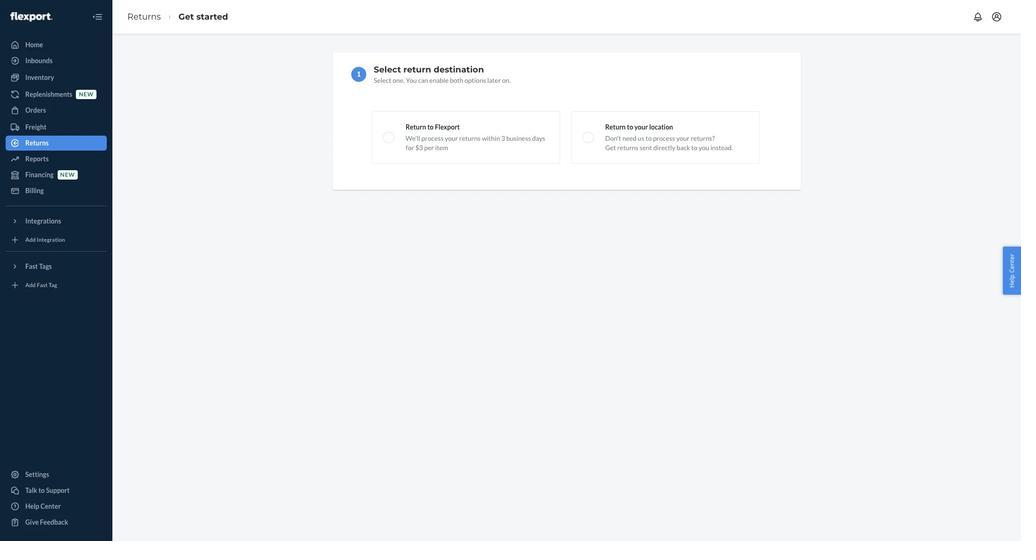 Task type: describe. For each thing, give the bounding box(es) containing it.
new for replenishments
[[79, 91, 94, 98]]

help center inside 'help center' button
[[1008, 254, 1016, 288]]

replenishments
[[25, 90, 72, 98]]

integration
[[37, 237, 65, 244]]

process inside the return to your location don't need us to process your returns? get returns sent directly back to you instead.
[[653, 134, 675, 142]]

0 horizontal spatial returns link
[[6, 136, 107, 151]]

get started link
[[178, 12, 228, 22]]

give
[[25, 519, 39, 527]]

1
[[357, 70, 361, 78]]

integrations
[[25, 217, 61, 225]]

fast inside dropdown button
[[25, 263, 38, 271]]

return to flexport we'll process your returns within 3 business days for $3 per item
[[406, 123, 545, 152]]

get inside the return to your location don't need us to process your returns? get returns sent directly back to you instead.
[[605, 144, 616, 152]]

open account menu image
[[991, 11, 1002, 22]]

help inside button
[[1008, 275, 1016, 288]]

$3
[[415, 144, 423, 152]]

flexport
[[435, 123, 460, 131]]

return to your location don't need us to process your returns? get returns sent directly back to you instead.
[[605, 123, 733, 152]]

days
[[532, 134, 545, 142]]

fast tags button
[[6, 259, 107, 274]]

billing link
[[6, 184, 107, 199]]

help center inside help center link
[[25, 503, 61, 511]]

sent
[[640, 144, 652, 152]]

billing
[[25, 187, 44, 195]]

to for flexport
[[427, 123, 434, 131]]

later
[[487, 76, 501, 84]]

flexport logo image
[[10, 12, 52, 21]]

process inside the 'return to flexport we'll process your returns within 3 business days for $3 per item'
[[421, 134, 444, 142]]

freight link
[[6, 120, 107, 135]]

settings
[[25, 471, 49, 479]]

your inside the 'return to flexport we'll process your returns within 3 business days for $3 per item'
[[445, 134, 458, 142]]

directly
[[653, 144, 675, 152]]

talk to support
[[25, 487, 70, 495]]

home
[[25, 41, 43, 49]]

you
[[699, 144, 709, 152]]

breadcrumbs navigation
[[120, 3, 236, 31]]

to right the us
[[646, 134, 652, 142]]

inventory link
[[6, 70, 107, 85]]

close navigation image
[[92, 11, 103, 22]]

returns?
[[691, 134, 715, 142]]

add integration link
[[6, 233, 107, 248]]

support
[[46, 487, 70, 495]]

destination
[[434, 65, 484, 75]]

inbounds link
[[6, 53, 107, 68]]

get inside breadcrumbs navigation
[[178, 12, 194, 22]]

options
[[464, 76, 486, 84]]

add integration
[[25, 237, 65, 244]]

within
[[482, 134, 500, 142]]

us
[[638, 134, 644, 142]]

2 select from the top
[[374, 76, 391, 84]]

center inside button
[[1008, 254, 1016, 273]]

0 horizontal spatial center
[[40, 503, 61, 511]]

get started
[[178, 12, 228, 22]]

returns inside the return to your location don't need us to process your returns? get returns sent directly back to you instead.
[[617, 144, 638, 152]]

1 vertical spatial help
[[25, 503, 39, 511]]

fast tags
[[25, 263, 52, 271]]



Task type: vqa. For each thing, say whether or not it's contained in the screenshot.
the left Non-
no



Task type: locate. For each thing, give the bounding box(es) containing it.
fast left tag
[[37, 282, 48, 289]]

home link
[[6, 37, 107, 52]]

tags
[[39, 263, 52, 271]]

0 horizontal spatial help center
[[25, 503, 61, 511]]

0 horizontal spatial process
[[421, 134, 444, 142]]

1 vertical spatial returns
[[25, 139, 49, 147]]

help center button
[[1003, 247, 1021, 295]]

returns left within
[[459, 134, 481, 142]]

2 process from the left
[[653, 134, 675, 142]]

integrations button
[[6, 214, 107, 229]]

process up directly at the right of page
[[653, 134, 675, 142]]

open notifications image
[[972, 11, 984, 22]]

talk to support button
[[6, 484, 107, 499]]

2 horizontal spatial your
[[676, 134, 690, 142]]

help center link
[[6, 500, 107, 515]]

to right the talk
[[38, 487, 45, 495]]

select
[[374, 65, 401, 75], [374, 76, 391, 84]]

0 horizontal spatial get
[[178, 12, 194, 22]]

one.
[[393, 76, 405, 84]]

1 horizontal spatial returns link
[[127, 12, 161, 22]]

1 horizontal spatial get
[[605, 144, 616, 152]]

0 vertical spatial get
[[178, 12, 194, 22]]

0 vertical spatial returns link
[[127, 12, 161, 22]]

return
[[406, 123, 426, 131], [605, 123, 626, 131]]

both
[[450, 76, 463, 84]]

back
[[677, 144, 690, 152]]

get left 'started'
[[178, 12, 194, 22]]

return
[[403, 65, 431, 75]]

location
[[649, 123, 673, 131]]

reports link
[[6, 152, 107, 167]]

0 vertical spatial returns
[[459, 134, 481, 142]]

return for process
[[406, 123, 426, 131]]

on.
[[502, 76, 511, 84]]

returns right close navigation icon in the top left of the page
[[127, 12, 161, 22]]

new for financing
[[60, 172, 75, 179]]

1 vertical spatial center
[[40, 503, 61, 511]]

to inside button
[[38, 487, 45, 495]]

returns inside breadcrumbs navigation
[[127, 12, 161, 22]]

returns link
[[127, 12, 161, 22], [6, 136, 107, 151]]

financing
[[25, 171, 54, 179]]

your up the us
[[634, 123, 648, 131]]

help center
[[1008, 254, 1016, 288], [25, 503, 61, 511]]

1 vertical spatial help center
[[25, 503, 61, 511]]

help
[[1008, 275, 1016, 288], [25, 503, 39, 511]]

to for your
[[627, 123, 633, 131]]

your down flexport
[[445, 134, 458, 142]]

you
[[406, 76, 417, 84]]

give feedback button
[[6, 516, 107, 531]]

your
[[634, 123, 648, 131], [445, 134, 458, 142], [676, 134, 690, 142]]

return inside the return to your location don't need us to process your returns? get returns sent directly back to you instead.
[[605, 123, 626, 131]]

returns
[[127, 12, 161, 22], [25, 139, 49, 147]]

1 vertical spatial returns
[[617, 144, 638, 152]]

add left 'integration'
[[25, 237, 36, 244]]

business
[[506, 134, 531, 142]]

returns down the need
[[617, 144, 638, 152]]

can
[[418, 76, 428, 84]]

1 horizontal spatial returns
[[127, 12, 161, 22]]

feedback
[[40, 519, 68, 527]]

returns
[[459, 134, 481, 142], [617, 144, 638, 152]]

1 vertical spatial returns link
[[6, 136, 107, 151]]

talk
[[25, 487, 37, 495]]

1 horizontal spatial return
[[605, 123, 626, 131]]

fast left tags on the left
[[25, 263, 38, 271]]

returns link right close navigation icon in the top left of the page
[[127, 12, 161, 22]]

1 horizontal spatial center
[[1008, 254, 1016, 273]]

3
[[501, 134, 505, 142]]

returns up reports
[[25, 139, 49, 147]]

to for support
[[38, 487, 45, 495]]

orders
[[25, 106, 46, 114]]

for
[[406, 144, 414, 152]]

1 return from the left
[[406, 123, 426, 131]]

process
[[421, 134, 444, 142], [653, 134, 675, 142]]

new
[[79, 91, 94, 98], [60, 172, 75, 179]]

1 vertical spatial add
[[25, 282, 36, 289]]

1 select from the top
[[374, 65, 401, 75]]

new up orders link at the top
[[79, 91, 94, 98]]

1 process from the left
[[421, 134, 444, 142]]

1 add from the top
[[25, 237, 36, 244]]

process up per
[[421, 134, 444, 142]]

add fast tag link
[[6, 278, 107, 293]]

get down don't at top
[[605, 144, 616, 152]]

returns inside the 'return to flexport we'll process your returns within 3 business days for $3 per item'
[[459, 134, 481, 142]]

add down 'fast tags'
[[25, 282, 36, 289]]

inbounds
[[25, 57, 53, 65]]

0 vertical spatial help center
[[1008, 254, 1016, 288]]

1 vertical spatial select
[[374, 76, 391, 84]]

add for add integration
[[25, 237, 36, 244]]

freight
[[25, 123, 46, 131]]

2 return from the left
[[605, 123, 626, 131]]

2 add from the top
[[25, 282, 36, 289]]

0 vertical spatial add
[[25, 237, 36, 244]]

1 horizontal spatial help
[[1008, 275, 1016, 288]]

0 vertical spatial center
[[1008, 254, 1016, 273]]

don't
[[605, 134, 621, 142]]

reports
[[25, 155, 49, 163]]

return for don't
[[605, 123, 626, 131]]

add fast tag
[[25, 282, 57, 289]]

your up back
[[676, 134, 690, 142]]

to up the need
[[627, 123, 633, 131]]

center
[[1008, 254, 1016, 273], [40, 503, 61, 511]]

returns link down freight link
[[6, 136, 107, 151]]

add for add fast tag
[[25, 282, 36, 289]]

return inside the 'return to flexport we'll process your returns within 3 business days for $3 per item'
[[406, 123, 426, 131]]

0 horizontal spatial returns
[[25, 139, 49, 147]]

per
[[424, 144, 434, 152]]

select return destination select one. you can enable both options later on.
[[374, 65, 511, 84]]

new down reports "link"
[[60, 172, 75, 179]]

get
[[178, 12, 194, 22], [605, 144, 616, 152]]

settings link
[[6, 468, 107, 483]]

inventory
[[25, 74, 54, 81]]

return up don't at top
[[605, 123, 626, 131]]

1 horizontal spatial your
[[634, 123, 648, 131]]

select left 'one.'
[[374, 76, 391, 84]]

0 horizontal spatial help
[[25, 503, 39, 511]]

instead.
[[711, 144, 733, 152]]

we'll
[[406, 134, 420, 142]]

0 vertical spatial fast
[[25, 263, 38, 271]]

0 vertical spatial help
[[1008, 275, 1016, 288]]

1 horizontal spatial process
[[653, 134, 675, 142]]

1 horizontal spatial new
[[79, 91, 94, 98]]

1 vertical spatial fast
[[37, 282, 48, 289]]

tag
[[49, 282, 57, 289]]

0 horizontal spatial return
[[406, 123, 426, 131]]

return up "we'll"
[[406, 123, 426, 131]]

to
[[427, 123, 434, 131], [627, 123, 633, 131], [646, 134, 652, 142], [691, 144, 697, 152], [38, 487, 45, 495]]

item
[[435, 144, 448, 152]]

fast
[[25, 263, 38, 271], [37, 282, 48, 289]]

0 vertical spatial select
[[374, 65, 401, 75]]

0 horizontal spatial new
[[60, 172, 75, 179]]

started
[[196, 12, 228, 22]]

0 horizontal spatial returns
[[459, 134, 481, 142]]

0 vertical spatial returns
[[127, 12, 161, 22]]

to inside the 'return to flexport we'll process your returns within 3 business days for $3 per item'
[[427, 123, 434, 131]]

add
[[25, 237, 36, 244], [25, 282, 36, 289]]

0 horizontal spatial your
[[445, 134, 458, 142]]

need
[[622, 134, 637, 142]]

to left flexport
[[427, 123, 434, 131]]

to left you
[[691, 144, 697, 152]]

0 vertical spatial new
[[79, 91, 94, 98]]

1 horizontal spatial help center
[[1008, 254, 1016, 288]]

give feedback
[[25, 519, 68, 527]]

orders link
[[6, 103, 107, 118]]

returns link inside breadcrumbs navigation
[[127, 12, 161, 22]]

1 vertical spatial new
[[60, 172, 75, 179]]

enable
[[429, 76, 449, 84]]

1 vertical spatial get
[[605, 144, 616, 152]]

1 horizontal spatial returns
[[617, 144, 638, 152]]

select up 'one.'
[[374, 65, 401, 75]]



